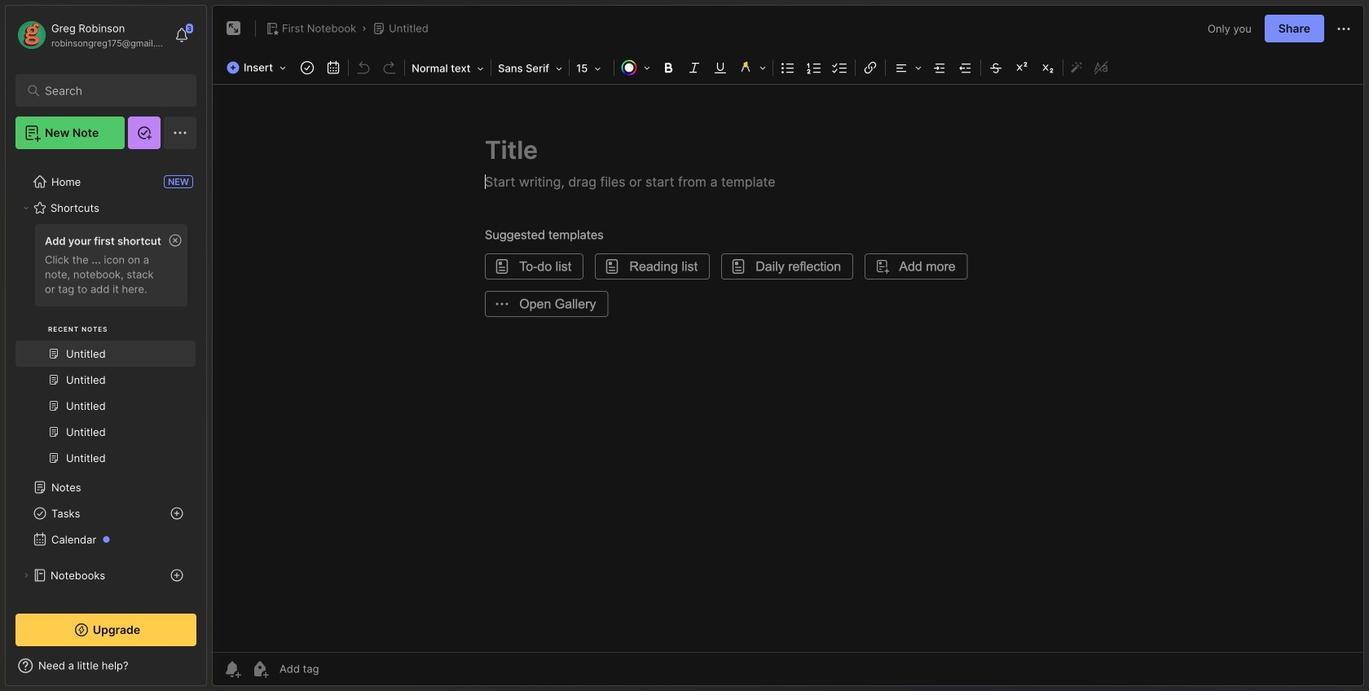Task type: locate. For each thing, give the bounding box(es) containing it.
checklist image
[[829, 56, 852, 79]]

More actions field
[[1334, 18, 1354, 39]]

bold image
[[657, 56, 680, 79]]

bulleted list image
[[777, 56, 800, 79]]

WHAT'S NEW field
[[6, 653, 206, 679]]

main element
[[0, 0, 212, 691]]

underline image
[[709, 56, 732, 79]]

Highlight field
[[734, 56, 771, 79]]

indent image
[[928, 56, 951, 79]]

Font size field
[[571, 57, 612, 80]]

strikethrough image
[[985, 56, 1007, 79]]

click to collapse image
[[206, 661, 218, 681]]

expand note image
[[224, 19, 244, 38]]

None search field
[[45, 81, 175, 100]]

group
[[15, 219, 196, 481]]

tree
[[6, 159, 206, 676]]

more actions image
[[1334, 19, 1354, 39]]

tree inside main element
[[6, 159, 206, 676]]

italic image
[[683, 56, 706, 79]]

calendar event image
[[322, 56, 345, 79]]

Font family field
[[493, 57, 567, 80]]



Task type: vqa. For each thing, say whether or not it's contained in the screenshot.
'GROUP' in tree
yes



Task type: describe. For each thing, give the bounding box(es) containing it.
note window element
[[212, 5, 1364, 690]]

expand notebooks image
[[21, 570, 31, 580]]

subscript image
[[1037, 56, 1060, 79]]

superscript image
[[1011, 56, 1033, 79]]

group inside tree
[[15, 219, 196, 481]]

Insert field
[[222, 56, 294, 79]]

Heading level field
[[407, 57, 489, 80]]

numbered list image
[[803, 56, 826, 79]]

outdent image
[[954, 56, 977, 79]]

Account field
[[15, 19, 166, 51]]

Add tag field
[[278, 662, 400, 676]]

add tag image
[[250, 659, 270, 679]]

none search field inside main element
[[45, 81, 175, 100]]

Alignment field
[[888, 56, 927, 79]]

Search text field
[[45, 83, 175, 99]]

task image
[[296, 56, 319, 79]]

insert link image
[[859, 56, 882, 79]]

Font color field
[[616, 56, 655, 79]]

add a reminder image
[[222, 659, 242, 679]]

Note Editor text field
[[213, 84, 1363, 652]]



